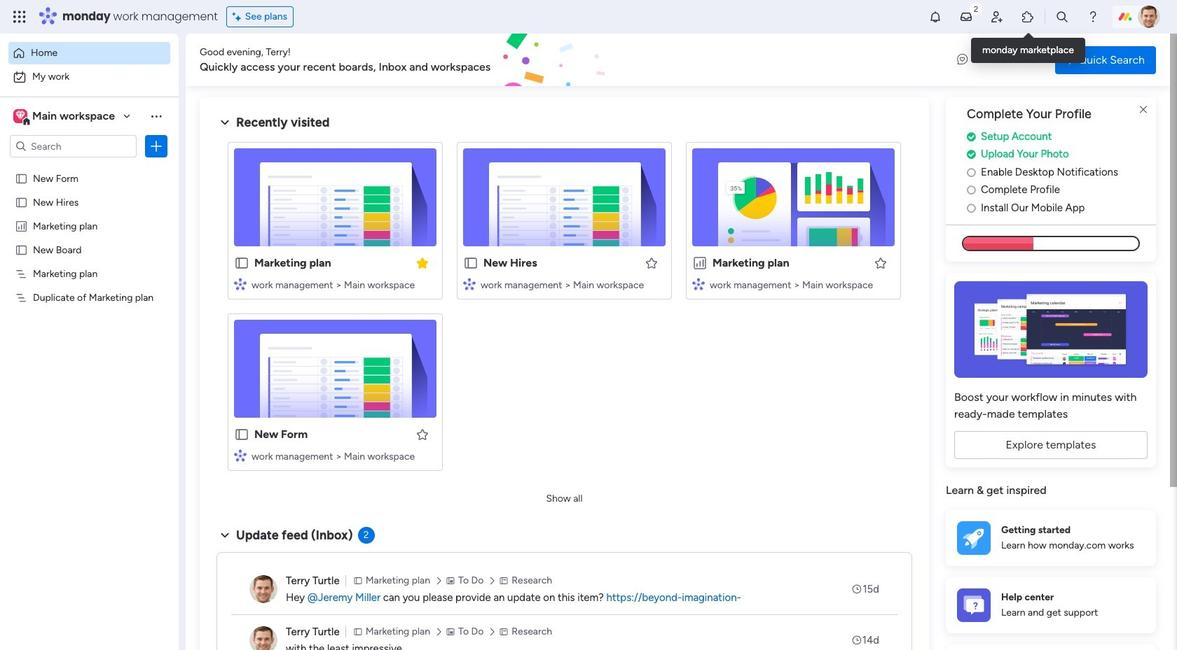 Task type: locate. For each thing, give the bounding box(es) containing it.
getting started element
[[946, 511, 1156, 567]]

1 vertical spatial option
[[8, 66, 170, 88]]

1 horizontal spatial public board image
[[463, 256, 479, 271]]

help center element
[[946, 578, 1156, 634]]

monday marketplace image
[[1021, 10, 1035, 24]]

terry turtle image
[[1138, 6, 1160, 28], [249, 576, 277, 604], [249, 627, 277, 651]]

v2 user feedback image
[[957, 52, 968, 68]]

see plans image
[[232, 9, 245, 25]]

check circle image
[[967, 132, 976, 142], [967, 149, 976, 160]]

1 vertical spatial check circle image
[[967, 149, 976, 160]]

2 vertical spatial option
[[0, 166, 179, 169]]

public dashboard image
[[692, 256, 708, 271]]

2 workspace image from the left
[[16, 109, 25, 124]]

close update feed (inbox) image
[[217, 528, 233, 544]]

remove from favorites image
[[415, 256, 430, 270]]

list box
[[0, 164, 179, 499]]

1 horizontal spatial add to favorites image
[[874, 256, 888, 270]]

2 vertical spatial terry turtle image
[[249, 627, 277, 651]]

add to favorites image
[[645, 256, 659, 270]]

add to favorites image
[[874, 256, 888, 270], [415, 428, 430, 442]]

public board image
[[234, 256, 249, 271], [463, 256, 479, 271]]

public board image
[[15, 172, 28, 185], [15, 195, 28, 209], [15, 243, 28, 256], [234, 427, 249, 443]]

circle o image up circle o image
[[967, 167, 976, 178]]

1 vertical spatial circle o image
[[967, 203, 976, 214]]

dapulse x slim image
[[1135, 102, 1152, 118]]

0 horizontal spatial public board image
[[234, 256, 249, 271]]

select product image
[[13, 10, 27, 24]]

public board image for remove from favorites icon
[[234, 256, 249, 271]]

0 vertical spatial circle o image
[[967, 167, 976, 178]]

circle o image down circle o image
[[967, 203, 976, 214]]

workspace image
[[13, 109, 27, 124], [16, 109, 25, 124]]

0 vertical spatial option
[[8, 42, 170, 64]]

1 vertical spatial add to favorites image
[[415, 428, 430, 442]]

option
[[8, 42, 170, 64], [8, 66, 170, 88], [0, 166, 179, 169]]

0 vertical spatial check circle image
[[967, 132, 976, 142]]

2 public board image from the left
[[463, 256, 479, 271]]

1 check circle image from the top
[[967, 132, 976, 142]]

circle o image
[[967, 185, 976, 196]]

1 vertical spatial terry turtle image
[[249, 576, 277, 604]]

1 public board image from the left
[[234, 256, 249, 271]]

2 circle o image from the top
[[967, 203, 976, 214]]

circle o image
[[967, 167, 976, 178], [967, 203, 976, 214]]

workspace selection element
[[13, 108, 117, 126]]



Task type: describe. For each thing, give the bounding box(es) containing it.
public board image for add to favorites image
[[463, 256, 479, 271]]

update feed image
[[959, 10, 973, 24]]

0 vertical spatial terry turtle image
[[1138, 6, 1160, 28]]

1 workspace image from the left
[[13, 109, 27, 124]]

quick search results list box
[[217, 131, 912, 488]]

component image
[[234, 449, 247, 462]]

search everything image
[[1055, 10, 1069, 24]]

Search in workspace field
[[29, 138, 117, 154]]

templates image image
[[959, 282, 1143, 379]]

public dashboard image
[[15, 219, 28, 233]]

notifications image
[[928, 10, 942, 24]]

2 element
[[358, 528, 375, 544]]

0 vertical spatial add to favorites image
[[874, 256, 888, 270]]

2 image
[[970, 1, 982, 16]]

2 check circle image from the top
[[967, 149, 976, 160]]

options image
[[149, 139, 163, 153]]

workspace options image
[[149, 109, 163, 123]]

v2 bolt switch image
[[1066, 52, 1075, 68]]

help image
[[1086, 10, 1100, 24]]

0 horizontal spatial add to favorites image
[[415, 428, 430, 442]]

1 circle o image from the top
[[967, 167, 976, 178]]

invite members image
[[990, 10, 1004, 24]]

close recently visited image
[[217, 114, 233, 131]]



Task type: vqa. For each thing, say whether or not it's contained in the screenshot.
second 'heading' from the top
no



